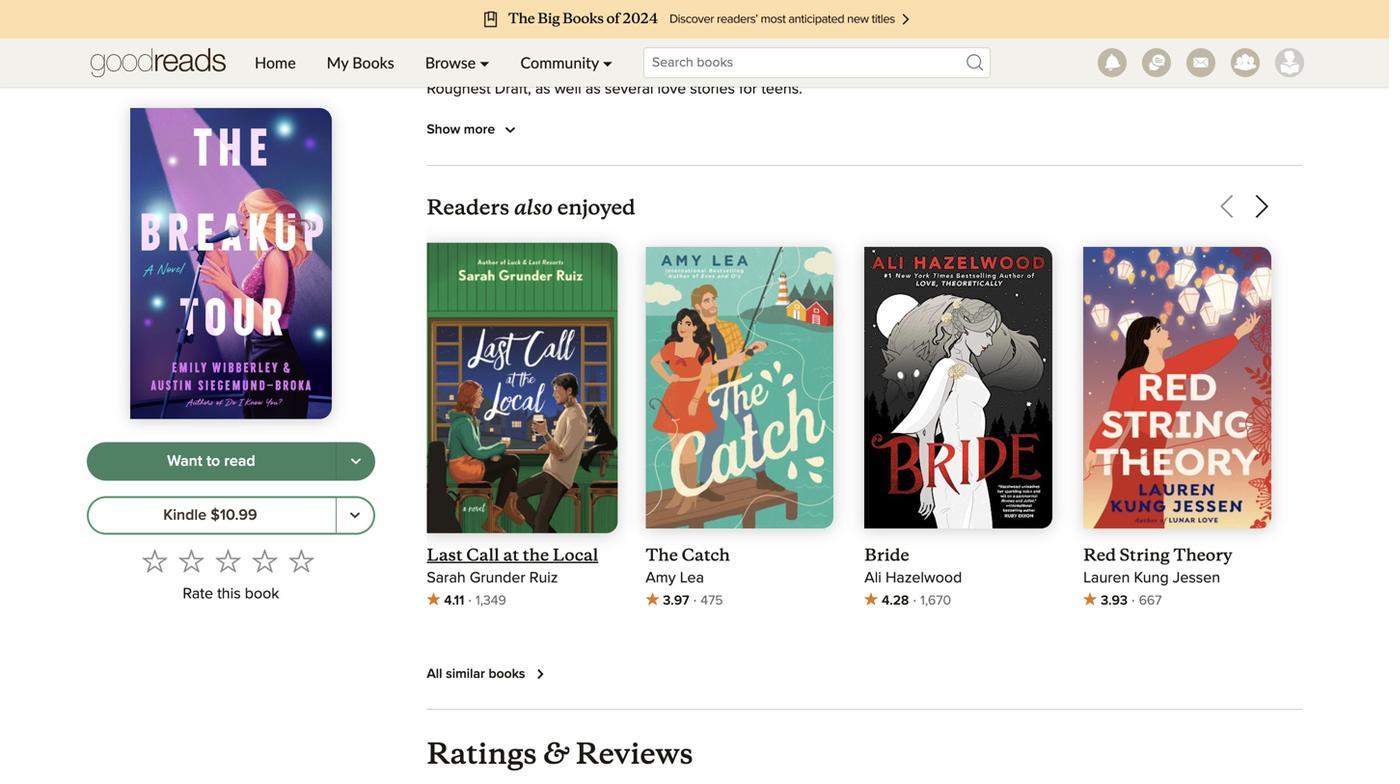 Task type: locate. For each thing, give the bounding box(es) containing it.
rate 2 out of 5 image
[[179, 549, 204, 574]]

lea
[[680, 571, 704, 586]]

university
[[672, 37, 739, 52]]

broka,
[[816, 59, 860, 75]]

▾
[[480, 53, 490, 72], [603, 53, 613, 72]]

home link
[[239, 39, 311, 87]]

austin's
[[515, 126, 567, 141]]

show
[[427, 123, 460, 137]]

1 horizontal spatial ▾
[[603, 53, 613, 72]]

with down graduated
[[864, 59, 891, 75]]

all similar books
[[427, 668, 525, 681]]

0 vertical spatial her
[[596, 59, 618, 75]]

1 horizontal spatial the
[[1048, 59, 1074, 75]]

lives
[[427, 59, 457, 75]]

0 horizontal spatial she
[[789, 37, 814, 52]]

the up amy
[[646, 545, 678, 566]]

1 horizontal spatial at
[[628, 126, 641, 141]]

1 ▾ from the left
[[480, 53, 490, 72]]

2 as from the left
[[585, 81, 601, 97]]

0 horizontal spatial at
[[503, 545, 519, 566]]

1 horizontal spatial her
[[596, 59, 618, 75]]

book cover image
[[424, 243, 618, 542], [865, 247, 1053, 529], [1083, 247, 1272, 534], [646, 247, 834, 529]]

at inside 'last call at the local sarah grunder ruiz'
[[503, 545, 519, 566]]

0 horizontal spatial the
[[646, 545, 678, 566]]

community ▾
[[520, 53, 613, 72]]

1 horizontal spatial she
[[941, 59, 965, 75]]

website
[[571, 126, 624, 141]]

4.11
[[444, 594, 464, 608]]

ali
[[865, 571, 882, 586]]

she
[[1026, 37, 1052, 52]]

as down angeles
[[535, 81, 551, 97]]

enjoyed
[[557, 194, 636, 220]]

her inside emily wibberley attended princeton university where she graduated magna cum laude. she now lives in los angeles with her husband, austin siegemund-broka, with whom she is author of the roughest draft, as well as several love stories for teens.
[[596, 59, 618, 75]]

rate 4 out of 5 image
[[252, 549, 277, 574]]

2 with from the left
[[864, 59, 891, 75]]

1 vertical spatial the
[[646, 545, 678, 566]]

0 horizontal spatial with
[[564, 59, 592, 75]]

visit her and austin's website at
[[427, 126, 645, 141]]

books
[[352, 53, 394, 72]]

for
[[739, 81, 757, 97]]

red string theory lauren kung jessen
[[1083, 545, 1232, 586]]

stories
[[690, 81, 735, 97]]

she up siegemund-
[[789, 37, 814, 52]]

want
[[167, 454, 202, 469]]

3.93
[[1101, 594, 1128, 608]]

her left 'and'
[[460, 126, 482, 141]]

as right well at left top
[[585, 81, 601, 97]]

jessen
[[1173, 571, 1220, 586]]

0 horizontal spatial ▾
[[480, 53, 490, 72]]

1 with from the left
[[564, 59, 592, 75]]

princeton
[[604, 37, 668, 52]]

reviews
[[576, 736, 693, 772]]

she left is
[[941, 59, 965, 75]]

lauren
[[1083, 571, 1130, 586]]

1,349
[[476, 594, 506, 608]]

attended
[[539, 37, 600, 52]]

my books link
[[311, 39, 410, 87]]

$10.99
[[211, 508, 257, 524]]

browse ▾ link
[[410, 39, 505, 87]]

the inside emily wibberley attended princeton university where she graduated magna cum laude. she now lives in los angeles with her husband, austin siegemund-broka, with whom she is author of the roughest draft, as well as several love stories for teens.
[[1048, 59, 1074, 75]]

▾ for browse ▾
[[480, 53, 490, 72]]

her up "several"
[[596, 59, 618, 75]]

show more button
[[427, 118, 522, 142]]

rating 0 out of 5 group
[[136, 543, 320, 579]]

book cover image for the catch
[[646, 247, 834, 529]]

and
[[486, 126, 511, 141]]

2 ▾ from the left
[[603, 53, 613, 72]]

angeles
[[505, 59, 560, 75]]

&
[[544, 730, 569, 772]]

4.11 stars, 1,349 ratings figure
[[427, 590, 615, 613]]

▾ for community ▾
[[603, 53, 613, 72]]

None search field
[[628, 47, 1006, 78]]

▾ down the princeton
[[603, 53, 613, 72]]

ratings & reviews
[[427, 730, 693, 772]]

1 horizontal spatial as
[[585, 81, 601, 97]]

author
[[984, 59, 1027, 75]]

1 vertical spatial her
[[460, 126, 482, 141]]

my books
[[327, 53, 394, 72]]

well
[[555, 81, 582, 97]]

1 horizontal spatial with
[[864, 59, 891, 75]]

los
[[477, 59, 501, 75]]

sarah
[[427, 571, 466, 586]]

teens.
[[761, 81, 803, 97]]

cum
[[941, 37, 973, 52]]

0 vertical spatial the
[[1048, 59, 1074, 75]]

theory
[[1173, 545, 1232, 566]]

rate 1 out of 5 image
[[142, 549, 167, 574]]

the right of
[[1048, 59, 1074, 75]]

draft,
[[495, 81, 531, 97]]

kindle $10.99
[[163, 508, 257, 524]]

emily wibberley attended princeton university where she graduated magna cum laude. she now lives in los angeles with her husband, austin siegemund-broka, with whom she is author of the roughest draft, as well as several love stories for teens.
[[427, 37, 1085, 97]]

with down "attended"
[[564, 59, 592, 75]]

at left the
[[503, 545, 519, 566]]

rate
[[183, 587, 213, 602]]

also
[[514, 190, 553, 220]]

0 horizontal spatial as
[[535, 81, 551, 97]]

rate this book
[[183, 587, 279, 602]]

call
[[466, 545, 500, 566]]

at right website
[[628, 126, 641, 141]]

0 vertical spatial at
[[628, 126, 641, 141]]

visit
[[427, 126, 456, 141]]

my
[[327, 53, 348, 72]]

▾ right in
[[480, 53, 490, 72]]

whom
[[895, 59, 937, 75]]

at
[[628, 126, 641, 141], [503, 545, 519, 566]]

1 vertical spatial at
[[503, 545, 519, 566]]

read
[[224, 454, 255, 469]]



Task type: vqa. For each thing, say whether or not it's contained in the screenshot.
rightmost at
yes



Task type: describe. For each thing, give the bounding box(es) containing it.
1,670
[[920, 594, 951, 608]]

profile image for ruby anderson. image
[[1275, 48, 1304, 77]]

last call at the local sarah grunder ruiz
[[427, 545, 598, 586]]

where
[[743, 37, 785, 52]]

husband,
[[622, 59, 684, 75]]

siegemund-
[[735, 59, 816, 75]]

3.97
[[663, 594, 689, 608]]

want to read
[[167, 454, 255, 469]]

community
[[520, 53, 599, 72]]

kindle $10.99 link
[[87, 496, 337, 535]]

austin
[[688, 59, 731, 75]]

red
[[1083, 545, 1116, 566]]

to
[[206, 454, 220, 469]]

of
[[1031, 59, 1044, 75]]

roughest
[[427, 81, 491, 97]]

emily
[[427, 37, 463, 52]]

3.97 stars, 475 ratings figure
[[646, 590, 834, 613]]

grunder
[[470, 571, 525, 586]]

now
[[1056, 37, 1085, 52]]

rate 3 out of 5 image
[[216, 549, 241, 574]]

wibberley
[[466, 37, 535, 52]]

hazelwood
[[886, 571, 962, 586]]

all
[[427, 668, 442, 681]]

is
[[969, 59, 980, 75]]

love
[[658, 81, 686, 97]]

laude.
[[977, 37, 1022, 52]]

amy
[[646, 571, 676, 586]]

4.28 stars, 1,670 ratings figure
[[865, 590, 1053, 613]]

book cover image for red string theory
[[1083, 247, 1272, 534]]

browse ▾
[[425, 53, 490, 72]]

similar
[[446, 668, 485, 681]]

3.93 stars, 667 ratings figure
[[1083, 590, 1272, 613]]

the catch amy  lea
[[646, 545, 730, 586]]

magna
[[891, 37, 937, 52]]

browse
[[425, 53, 476, 72]]

the
[[523, 545, 549, 566]]

book
[[245, 587, 279, 602]]

want to read button
[[87, 442, 337, 481]]

more
[[464, 123, 495, 137]]

last
[[427, 545, 463, 566]]

local
[[553, 545, 598, 566]]

string
[[1120, 545, 1170, 566]]

ruiz
[[529, 571, 558, 586]]

home
[[255, 53, 296, 72]]

0 vertical spatial she
[[789, 37, 814, 52]]

kindle
[[163, 508, 207, 524]]

all similar books link
[[427, 663, 552, 686]]

667
[[1139, 594, 1162, 608]]

0 horizontal spatial her
[[460, 126, 482, 141]]

readers
[[427, 194, 510, 220]]

home image
[[91, 39, 226, 87]]

catch
[[682, 545, 730, 566]]

this
[[217, 587, 241, 602]]

1 vertical spatial she
[[941, 59, 965, 75]]

several
[[605, 81, 654, 97]]

the inside the catch amy  lea
[[646, 545, 678, 566]]

book cover image for bride
[[865, 247, 1053, 529]]

show more
[[427, 123, 495, 137]]

1 as from the left
[[535, 81, 551, 97]]

ratings
[[427, 736, 537, 772]]

475
[[701, 594, 723, 608]]

bride ali hazelwood
[[865, 545, 962, 586]]

in
[[461, 59, 473, 75]]

graduated
[[818, 37, 887, 52]]

Search by book title or ISBN text field
[[644, 47, 991, 78]]

community ▾ link
[[505, 39, 628, 87]]

books
[[489, 668, 525, 681]]

rate 5 out of 5 image
[[289, 549, 314, 574]]

bride
[[865, 545, 909, 566]]

readers also enjoyed
[[427, 190, 636, 220]]

kung
[[1134, 571, 1169, 586]]

rate this book element
[[87, 543, 375, 609]]

book cover image for last call at the local
[[424, 243, 618, 542]]



